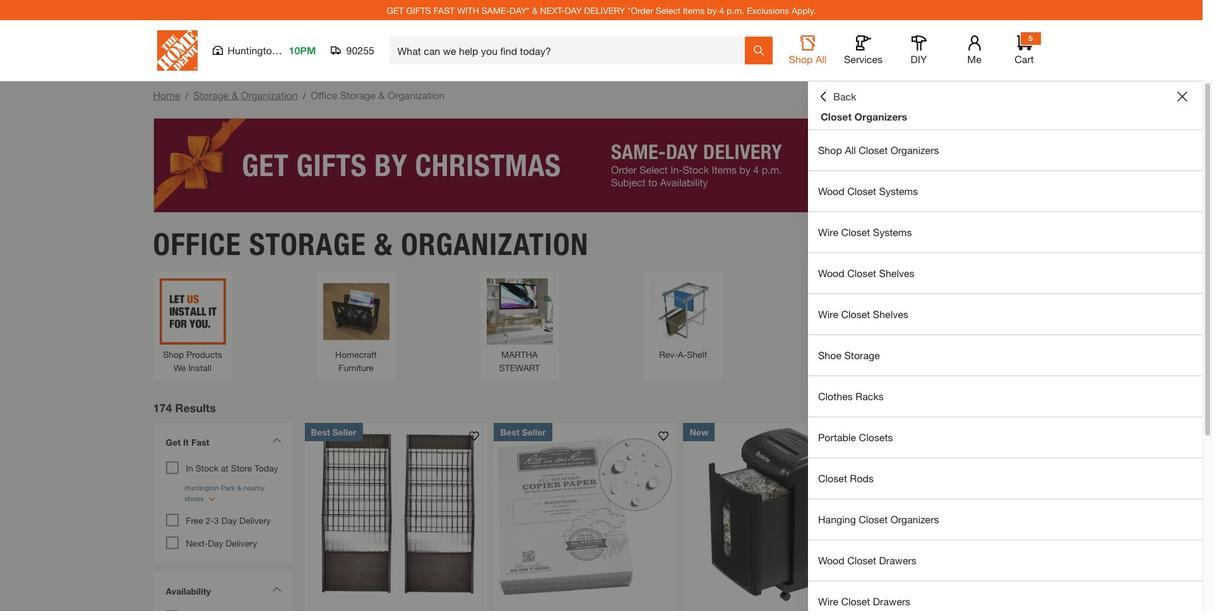 Task type: locate. For each thing, give the bounding box(es) containing it.
fast
[[434, 5, 455, 15]]

2 vertical spatial wire
[[819, 596, 839, 608]]

shop down apply.
[[789, 53, 813, 65]]

1 horizontal spatial /
[[303, 90, 306, 101]]

1 vertical spatial delivery
[[226, 538, 257, 549]]

systems
[[880, 185, 919, 197], [873, 226, 912, 238]]

closet up wood closet shelves
[[842, 226, 871, 238]]

organization
[[241, 89, 298, 101], [388, 89, 445, 101], [401, 226, 589, 262]]

by
[[707, 5, 717, 15]]

shelves for wood closet shelves
[[880, 267, 915, 279]]

all inside menu
[[845, 144, 856, 156]]

home
[[153, 89, 180, 101]]

0 vertical spatial shop
[[789, 53, 813, 65]]

menu
[[808, 130, 1203, 611]]

1 vertical spatial shop
[[819, 144, 843, 156]]

all up back button
[[816, 53, 827, 65]]

closet up "mounted"
[[842, 308, 871, 320]]

2 best from the left
[[501, 427, 520, 437]]

shop down closet organizers
[[819, 144, 843, 156]]

wood up wire closet shelves
[[819, 267, 845, 279]]

racks
[[856, 390, 884, 402]]

3 wood from the top
[[819, 555, 845, 567]]

wire closet shelves link
[[808, 294, 1203, 335]]

/ down 10pm
[[303, 90, 306, 101]]

shop all
[[789, 53, 827, 65]]

1 wire from the top
[[819, 226, 839, 238]]

drawers down "hanging closet organizers"
[[880, 555, 917, 567]]

day
[[222, 515, 237, 526], [208, 538, 223, 549]]

1 vertical spatial shelves
[[873, 308, 909, 320]]

best for all-weather 8-1/2 in. x 11 in. 20 lbs. bulk copier paper, white (500-sheet pack) image
[[501, 427, 520, 437]]

closet up wire closet systems
[[848, 185, 877, 197]]

1 horizontal spatial seller
[[522, 427, 546, 437]]

0 vertical spatial drawers
[[880, 555, 917, 567]]

closet up wire closet shelves
[[848, 267, 877, 279]]

day right 3
[[222, 515, 237, 526]]

rev a shelf image
[[650, 278, 717, 345]]

wood for wood closet shelves
[[819, 267, 845, 279]]

1 horizontal spatial office
[[311, 89, 338, 101]]

closet
[[821, 111, 852, 123], [859, 144, 888, 156], [848, 185, 877, 197], [842, 226, 871, 238], [848, 267, 877, 279], [842, 308, 871, 320], [819, 472, 848, 484], [859, 514, 888, 526], [848, 555, 877, 567], [842, 596, 871, 608]]

shelves down wood closet shelves
[[873, 308, 909, 320]]

2 vertical spatial wood
[[819, 555, 845, 567]]

closet right hanging
[[859, 514, 888, 526]]

martha stewart link
[[487, 278, 553, 374]]

shop
[[789, 53, 813, 65], [819, 144, 843, 156], [163, 349, 184, 360]]

huntington
[[228, 44, 278, 56]]

1 horizontal spatial all
[[845, 144, 856, 156]]

0 horizontal spatial all
[[816, 53, 827, 65]]

2 vertical spatial organizers
[[891, 514, 940, 526]]

closet down 'wood closet drawers'
[[842, 596, 871, 608]]

1 vertical spatial day
[[208, 538, 223, 549]]

0 vertical spatial wood
[[819, 185, 845, 197]]

storage
[[193, 89, 229, 101], [340, 89, 376, 101], [249, 226, 366, 262], [845, 349, 880, 361]]

home link
[[153, 89, 180, 101]]

systems down "shop all closet organizers"
[[880, 185, 919, 197]]

delivery right 3
[[239, 515, 271, 526]]

clothes racks link
[[808, 376, 1203, 417]]

systems inside wood closet systems link
[[880, 185, 919, 197]]

all down closet organizers
[[845, 144, 856, 156]]

2 horizontal spatial shop
[[819, 144, 843, 156]]

closet for wire closet drawers
[[842, 596, 871, 608]]

shoe
[[819, 349, 842, 361]]

stock
[[196, 463, 219, 473]]

0 horizontal spatial /
[[185, 90, 188, 101]]

1 horizontal spatial shop
[[789, 53, 813, 65]]

drawers for wood closet drawers
[[880, 555, 917, 567]]

2 wood from the top
[[819, 267, 845, 279]]

diy
[[911, 53, 927, 65]]

seller for wooden free standing 6-tier display literature brochure magazine rack in black (2-pack) image
[[333, 427, 357, 437]]

1 vertical spatial wire
[[819, 308, 839, 320]]

0 horizontal spatial best
[[311, 427, 330, 437]]

closet rods link
[[808, 459, 1203, 499]]

0 horizontal spatial best seller
[[311, 427, 357, 437]]

seller
[[333, 427, 357, 437], [522, 427, 546, 437]]

/
[[185, 90, 188, 101], [303, 90, 306, 101]]

30 l/7.9 gal. paper shredder cross cut document shredder for credit card/cd/junk mail shredder for office home image
[[684, 423, 867, 606]]

wire up wood closet shelves
[[819, 226, 839, 238]]

wall mounted
[[820, 349, 874, 360]]

2 vertical spatial shop
[[163, 349, 184, 360]]

0 horizontal spatial shop
[[163, 349, 184, 360]]

0 vertical spatial shelves
[[880, 267, 915, 279]]

closet up wire closet drawers
[[848, 555, 877, 567]]

furniture
[[339, 362, 374, 373]]

next-day delivery
[[186, 538, 257, 549]]

systems inside wire closet systems link
[[873, 226, 912, 238]]

2 / from the left
[[303, 90, 306, 101]]

shop all closet organizers link
[[808, 130, 1203, 171]]

stewart
[[499, 362, 540, 373]]

same-
[[482, 5, 510, 15]]

wood up wire closet systems
[[819, 185, 845, 197]]

menu containing shop all closet organizers
[[808, 130, 1203, 611]]

apply.
[[792, 5, 816, 15]]

shop up we
[[163, 349, 184, 360]]

1 seller from the left
[[333, 427, 357, 437]]

0 vertical spatial all
[[816, 53, 827, 65]]

shop products we install image
[[159, 278, 226, 345]]

0 horizontal spatial seller
[[333, 427, 357, 437]]

availability link
[[159, 578, 286, 607]]

1 vertical spatial systems
[[873, 226, 912, 238]]

diy button
[[899, 35, 940, 66]]

1 wood from the top
[[819, 185, 845, 197]]

delivery
[[584, 5, 626, 15]]

storage & organization link
[[193, 89, 298, 101]]

wood for wood closet systems
[[819, 185, 845, 197]]

1 vertical spatial office
[[153, 226, 241, 262]]

closet for wood closet shelves
[[848, 267, 877, 279]]

10pm
[[289, 44, 316, 56]]

wire down 'wood closet drawers'
[[819, 596, 839, 608]]

174
[[153, 401, 172, 415]]

fast
[[191, 437, 210, 448]]

in stock at store today link
[[186, 463, 278, 473]]

90255
[[346, 44, 375, 56]]

174 results
[[153, 401, 216, 415]]

free 2-3 day delivery
[[186, 515, 271, 526]]

closet for wire closet shelves
[[842, 308, 871, 320]]

/ right "home" link
[[185, 90, 188, 101]]

martha stewart image
[[487, 278, 553, 345]]

day down 3
[[208, 538, 223, 549]]

2-
[[206, 515, 214, 526]]

1 vertical spatial organizers
[[891, 144, 940, 156]]

2 best seller from the left
[[501, 427, 546, 437]]

closet down closet organizers
[[859, 144, 888, 156]]

today
[[255, 463, 278, 473]]

organizers up 'wood closet drawers'
[[891, 514, 940, 526]]

portable
[[819, 431, 857, 443]]

wire for wire closet drawers
[[819, 596, 839, 608]]

wood down hanging
[[819, 555, 845, 567]]

wooden free standing 6-tier display literature brochure magazine rack in black (2-pack) image
[[305, 423, 488, 606]]

0 vertical spatial systems
[[880, 185, 919, 197]]

closet for wood closet systems
[[848, 185, 877, 197]]

systems down wood closet systems
[[873, 226, 912, 238]]

all for shop all closet organizers
[[845, 144, 856, 156]]

all inside button
[[816, 53, 827, 65]]

0 vertical spatial office
[[311, 89, 338, 101]]

free
[[186, 515, 203, 526]]

0 vertical spatial organizers
[[855, 111, 908, 123]]

wire up wall
[[819, 308, 839, 320]]

shop inside shop products we install
[[163, 349, 184, 360]]

shop all closet organizers
[[819, 144, 940, 156]]

organizers down closet organizers
[[891, 144, 940, 156]]

systems for wood closet systems
[[880, 185, 919, 197]]

shop inside button
[[789, 53, 813, 65]]

shop products we install link
[[159, 278, 226, 374]]

1 vertical spatial all
[[845, 144, 856, 156]]

wire closet drawers link
[[808, 582, 1203, 611]]

cart 5
[[1015, 33, 1034, 65]]

office storage & organization
[[153, 226, 589, 262]]

1 best seller from the left
[[311, 427, 357, 437]]

wood for wood closet drawers
[[819, 555, 845, 567]]

in stock at store today
[[186, 463, 278, 473]]

delivery down free 2-3 day delivery link
[[226, 538, 257, 549]]

0 vertical spatial wire
[[819, 226, 839, 238]]

next-day delivery link
[[186, 538, 257, 549]]

shop for shop all
[[789, 53, 813, 65]]

1 best from the left
[[311, 427, 330, 437]]

2 seller from the left
[[522, 427, 546, 437]]

1 horizontal spatial best
[[501, 427, 520, 437]]

3
[[214, 515, 219, 526]]

0 horizontal spatial office
[[153, 226, 241, 262]]

all for shop all
[[816, 53, 827, 65]]

park
[[280, 44, 301, 56]]

store
[[231, 463, 252, 473]]

p.m.
[[727, 5, 745, 15]]

drawers down 'wood closet drawers'
[[873, 596, 911, 608]]

wire
[[819, 226, 839, 238], [819, 308, 839, 320], [819, 596, 839, 608]]

organizers up "shop all closet organizers"
[[855, 111, 908, 123]]

services button
[[844, 35, 884, 66]]

back button
[[819, 90, 857, 103]]

homecraft furniture image
[[323, 278, 389, 345]]

1 vertical spatial drawers
[[873, 596, 911, 608]]

martha
[[502, 349, 538, 360]]

best
[[311, 427, 330, 437], [501, 427, 520, 437]]

install
[[189, 362, 212, 373]]

best for wooden free standing 6-tier display literature brochure magazine rack in black (2-pack) image
[[311, 427, 330, 437]]

get
[[387, 5, 404, 15]]

seller for all-weather 8-1/2 in. x 11 in. 20 lbs. bulk copier paper, white (500-sheet pack) image
[[522, 427, 546, 437]]

2 wire from the top
[[819, 308, 839, 320]]

shelves down wire closet systems
[[880, 267, 915, 279]]

3 wire from the top
[[819, 596, 839, 608]]

1 horizontal spatial best seller
[[501, 427, 546, 437]]

1 vertical spatial wood
[[819, 267, 845, 279]]



Task type: vqa. For each thing, say whether or not it's contained in the screenshot.
MARIE
no



Task type: describe. For each thing, give the bounding box(es) containing it.
shoe storage link
[[808, 335, 1203, 376]]

products
[[186, 349, 222, 360]]

shop for shop all closet organizers
[[819, 144, 843, 156]]

homecraft furniture link
[[323, 278, 389, 374]]

drawer close image
[[1178, 92, 1188, 102]]

cart
[[1015, 53, 1034, 65]]

huntington park
[[228, 44, 301, 56]]

get
[[166, 437, 181, 448]]

me button
[[955, 35, 995, 66]]

office supplies image
[[977, 278, 1044, 345]]

a-
[[678, 349, 687, 360]]

wall
[[820, 349, 836, 360]]

day*
[[510, 5, 530, 15]]

gifts
[[406, 5, 431, 15]]

best seller for all-weather 8-1/2 in. x 11 in. 20 lbs. bulk copier paper, white (500-sheet pack) image
[[501, 427, 546, 437]]

select
[[656, 5, 681, 15]]

wire for wire closet shelves
[[819, 308, 839, 320]]

wood closet shelves link
[[808, 253, 1203, 294]]

0 vertical spatial delivery
[[239, 515, 271, 526]]

services
[[844, 53, 883, 65]]

hanging closet organizers link
[[808, 500, 1203, 540]]

shelf
[[687, 349, 707, 360]]

rev-
[[659, 349, 678, 360]]

it
[[183, 437, 189, 448]]

wire closet systems link
[[808, 212, 1203, 253]]

get it fast link
[[159, 429, 286, 458]]

all-weather 8-1/2 in. x 11 in. 20 lbs. bulk copier paper, white (500-sheet pack) image
[[494, 423, 677, 606]]

shop all button
[[788, 35, 828, 66]]

wall mounted image
[[814, 278, 880, 345]]

exclusions
[[747, 5, 790, 15]]

clothes racks
[[819, 390, 884, 402]]

wall mounted link
[[814, 278, 880, 361]]

wood closet drawers link
[[808, 541, 1203, 581]]

closet rods
[[819, 472, 874, 484]]

4
[[720, 5, 725, 15]]

rev-a-shelf
[[659, 349, 707, 360]]

shoe storage
[[819, 349, 880, 361]]

homecraft
[[335, 349, 377, 360]]

wood closet shelves
[[819, 267, 915, 279]]

rev-a-shelf link
[[650, 278, 717, 361]]

wire closet shelves
[[819, 308, 909, 320]]

0 vertical spatial day
[[222, 515, 237, 526]]

feedback link image
[[1196, 213, 1213, 282]]

shop for shop products we install
[[163, 349, 184, 360]]

get it fast
[[166, 437, 210, 448]]

get gifts fast with same-day* & next-day delivery *order select items by 4 p.m. exclusions apply.
[[387, 5, 816, 15]]

closet for wire closet systems
[[842, 226, 871, 238]]

portable closets
[[819, 431, 893, 443]]

sponsored banner image
[[153, 118, 1050, 213]]

at
[[221, 463, 229, 473]]

availability
[[166, 586, 211, 597]]

new
[[690, 427, 709, 437]]

items
[[683, 5, 705, 15]]

closet organizers
[[821, 111, 908, 123]]

wood closet systems link
[[808, 171, 1203, 212]]

in
[[186, 463, 193, 473]]

next-
[[540, 5, 565, 15]]

wire closet drawers
[[819, 596, 911, 608]]

free 2-3 day delivery link
[[186, 515, 271, 526]]

we
[[174, 362, 186, 373]]

90255 button
[[331, 44, 375, 57]]

martha stewart
[[499, 349, 540, 373]]

with
[[457, 5, 479, 15]]

drawers for wire closet drawers
[[873, 596, 911, 608]]

wire for wire closet systems
[[819, 226, 839, 238]]

closets
[[859, 431, 893, 443]]

the home depot logo image
[[157, 30, 197, 71]]

What can we help you find today? search field
[[398, 37, 744, 64]]

shelves for wire closet shelves
[[873, 308, 909, 320]]

cx8 crosscut shredder image
[[873, 423, 1056, 606]]

mounted
[[839, 349, 874, 360]]

closet left rods
[[819, 472, 848, 484]]

best seller for wooden free standing 6-tier display literature brochure magazine rack in black (2-pack) image
[[311, 427, 357, 437]]

home / storage & organization / office storage & organization
[[153, 89, 445, 101]]

back
[[834, 90, 857, 102]]

next-
[[186, 538, 208, 549]]

*order
[[628, 5, 654, 15]]

closet for hanging closet organizers
[[859, 514, 888, 526]]

5
[[1029, 33, 1033, 43]]

homecraft furniture
[[335, 349, 377, 373]]

closet down back button
[[821, 111, 852, 123]]

portable closets link
[[808, 417, 1203, 458]]

rods
[[850, 472, 874, 484]]

wire closet systems
[[819, 226, 912, 238]]

storage inside menu
[[845, 349, 880, 361]]

systems for wire closet systems
[[873, 226, 912, 238]]

results
[[175, 401, 216, 415]]

me
[[968, 53, 982, 65]]

closet for wood closet drawers
[[848, 555, 877, 567]]

1 / from the left
[[185, 90, 188, 101]]



